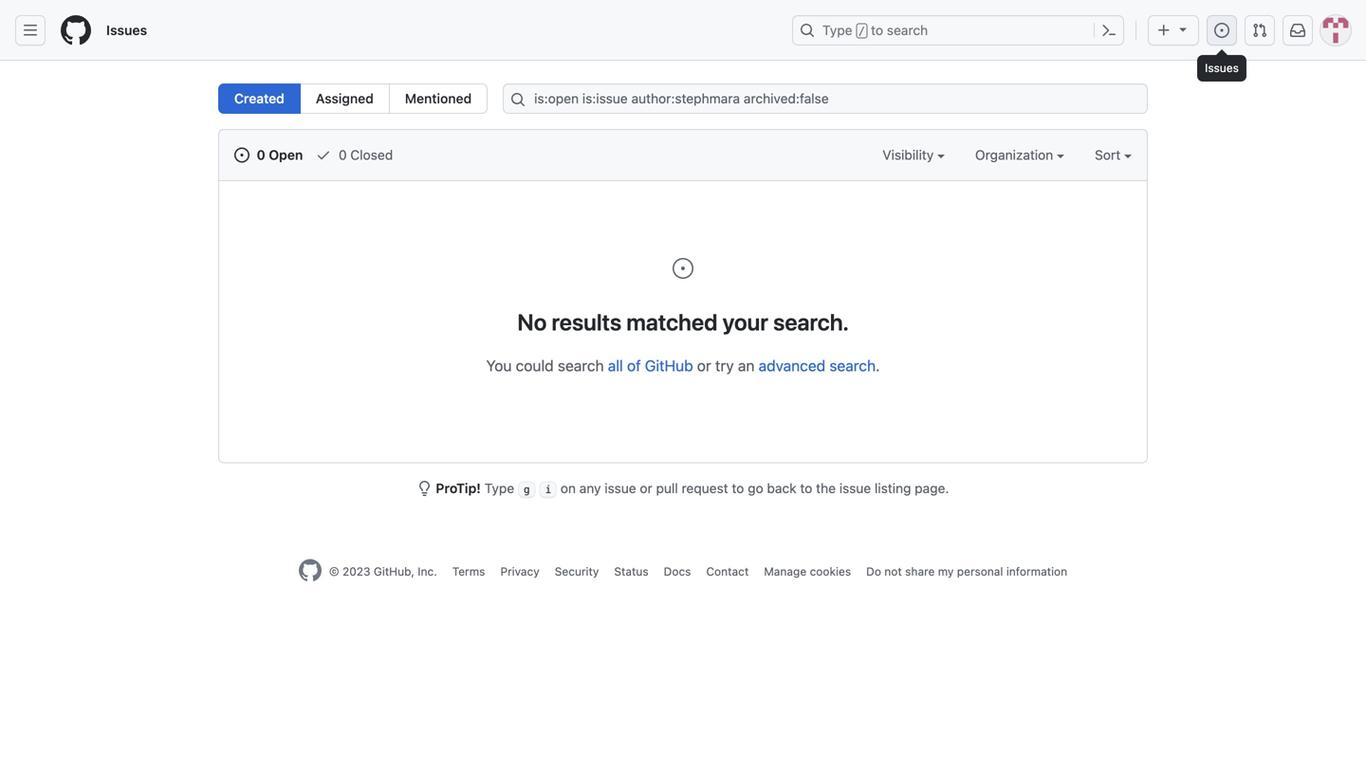 Task type: vqa. For each thing, say whether or not it's contained in the screenshot.
Search all issues TEXT FIELD
yes



Task type: locate. For each thing, give the bounding box(es) containing it.
1 vertical spatial or
[[640, 481, 652, 496]]

0 right the 'check' image
[[339, 147, 347, 163]]

0
[[257, 147, 265, 163], [339, 147, 347, 163]]

0 left open
[[257, 147, 265, 163]]

1 vertical spatial type
[[484, 481, 514, 496]]

search
[[887, 22, 928, 38], [558, 357, 604, 375], [830, 357, 876, 375]]

issue opened image
[[1214, 23, 1230, 38]]

information
[[1006, 565, 1067, 578]]

0 closed
[[335, 147, 393, 163]]

try
[[715, 357, 734, 375]]

type left g
[[484, 481, 514, 496]]

search left all
[[558, 357, 604, 375]]

0 vertical spatial issue opened image
[[234, 148, 250, 163]]

0 open link
[[234, 145, 303, 165]]

0 horizontal spatial issue opened image
[[234, 148, 250, 163]]

type
[[823, 22, 852, 38], [484, 481, 514, 496]]

manage
[[764, 565, 807, 578]]

1 horizontal spatial issue
[[839, 481, 871, 496]]

search right /
[[887, 22, 928, 38]]

1 horizontal spatial to
[[800, 481, 812, 496]]

any
[[579, 481, 601, 496]]

back
[[767, 481, 797, 496]]

or left pull
[[640, 481, 652, 496]]

matched
[[626, 309, 718, 335]]

results
[[552, 309, 622, 335]]

your
[[723, 309, 768, 335]]

0 horizontal spatial issue
[[605, 481, 636, 496]]

status link
[[614, 565, 649, 578]]

1 vertical spatial issue opened image
[[672, 257, 694, 280]]

check image
[[316, 148, 331, 163]]

search down search.
[[830, 357, 876, 375]]

mentioned link
[[389, 83, 488, 114]]

type / to search
[[823, 22, 928, 38]]

/
[[858, 25, 865, 38]]

advanced
[[759, 357, 826, 375]]

command palette image
[[1101, 23, 1117, 38]]

type left /
[[823, 22, 852, 38]]

to left go
[[732, 481, 744, 496]]

search.
[[773, 309, 849, 335]]

could
[[516, 357, 554, 375]]

0 horizontal spatial type
[[484, 481, 514, 496]]

security link
[[555, 565, 599, 578]]

terms link
[[452, 565, 485, 578]]

do not share my personal information
[[866, 565, 1067, 578]]

0 vertical spatial or
[[697, 357, 711, 375]]

organization
[[975, 147, 1057, 163]]

issue opened image inside 0 open link
[[234, 148, 250, 163]]

or left try
[[697, 357, 711, 375]]

contact link
[[706, 565, 749, 578]]

0 horizontal spatial to
[[732, 481, 744, 496]]

git pull request image
[[1252, 23, 1267, 38]]

contact
[[706, 565, 749, 578]]

light bulb image
[[417, 481, 432, 496]]

github,
[[374, 565, 414, 578]]

request
[[682, 481, 728, 496]]

not
[[884, 565, 902, 578]]

or
[[697, 357, 711, 375], [640, 481, 652, 496]]

© 2023 github, inc.
[[329, 565, 437, 578]]

1 horizontal spatial type
[[823, 22, 852, 38]]

notifications image
[[1290, 23, 1305, 38]]

issue opened image
[[234, 148, 250, 163], [672, 257, 694, 280]]

1 horizontal spatial 0
[[339, 147, 347, 163]]

0 for open
[[257, 147, 265, 163]]

to left the
[[800, 481, 812, 496]]

1 0 from the left
[[257, 147, 265, 163]]

created
[[234, 91, 284, 106]]

status
[[614, 565, 649, 578]]

tooltip
[[1197, 55, 1247, 82]]

to
[[871, 22, 883, 38], [732, 481, 744, 496], [800, 481, 812, 496]]

visibility button
[[883, 145, 945, 165]]

open
[[269, 147, 303, 163]]

issue opened image left 0 open
[[234, 148, 250, 163]]

issue
[[605, 481, 636, 496], [839, 481, 871, 496]]

issue right the
[[839, 481, 871, 496]]

issue opened image up no results matched your search.
[[672, 257, 694, 280]]

issue right any
[[605, 481, 636, 496]]

2 0 from the left
[[339, 147, 347, 163]]

assigned
[[316, 91, 374, 106]]

0 horizontal spatial 0
[[257, 147, 265, 163]]

privacy
[[500, 565, 540, 578]]

an
[[738, 357, 755, 375]]

on
[[560, 481, 576, 496]]

to right /
[[871, 22, 883, 38]]

pull
[[656, 481, 678, 496]]



Task type: describe. For each thing, give the bounding box(es) containing it.
issues element
[[218, 83, 488, 114]]

you
[[486, 357, 512, 375]]

protip! type g
[[436, 481, 530, 496]]

created link
[[218, 83, 301, 114]]

privacy link
[[500, 565, 540, 578]]

no results matched your search.
[[517, 309, 849, 335]]

advanced search link
[[759, 357, 876, 375]]

protip!
[[436, 481, 481, 496]]

2 horizontal spatial search
[[887, 22, 928, 38]]

.
[[876, 357, 880, 375]]

closed
[[350, 147, 393, 163]]

0 for closed
[[339, 147, 347, 163]]

my
[[938, 565, 954, 578]]

organization button
[[975, 145, 1065, 165]]

0 horizontal spatial search
[[558, 357, 604, 375]]

plus image
[[1156, 23, 1172, 38]]

mentioned
[[405, 91, 472, 106]]

triangle down image
[[1175, 21, 1191, 37]]

0 closed link
[[316, 145, 393, 165]]

security
[[555, 565, 599, 578]]

do not share my personal information button
[[866, 563, 1067, 580]]

0 vertical spatial type
[[823, 22, 852, 38]]

assigned link
[[300, 83, 390, 114]]

cookies
[[810, 565, 851, 578]]

manage cookies button
[[764, 563, 851, 580]]

Search all issues text field
[[503, 83, 1148, 114]]

homepage image
[[61, 15, 91, 46]]

share
[[905, 565, 935, 578]]

personal
[[957, 565, 1003, 578]]

sort button
[[1095, 145, 1132, 165]]

all
[[608, 357, 623, 375]]

issues
[[106, 22, 147, 38]]

i on any issue or pull request to go back to the issue listing page.
[[545, 481, 949, 496]]

2023
[[342, 565, 370, 578]]

©
[[329, 565, 339, 578]]

homepage image
[[299, 559, 321, 582]]

1 horizontal spatial issue opened image
[[672, 257, 694, 280]]

g
[[524, 484, 530, 496]]

no
[[517, 309, 547, 335]]

the
[[816, 481, 836, 496]]

you could search all of github or try an advanced search .
[[486, 357, 880, 375]]

Issues search field
[[503, 83, 1148, 114]]

terms
[[452, 565, 485, 578]]

0 horizontal spatial or
[[640, 481, 652, 496]]

1 issue from the left
[[605, 481, 636, 496]]

of
[[627, 357, 641, 375]]

manage cookies
[[764, 565, 851, 578]]

2 horizontal spatial to
[[871, 22, 883, 38]]

inc.
[[418, 565, 437, 578]]

go
[[748, 481, 763, 496]]

docs
[[664, 565, 691, 578]]

1 horizontal spatial or
[[697, 357, 711, 375]]

github
[[645, 357, 693, 375]]

0 open
[[253, 147, 303, 163]]

listing
[[875, 481, 911, 496]]

page.
[[915, 481, 949, 496]]

1 horizontal spatial search
[[830, 357, 876, 375]]

do
[[866, 565, 881, 578]]

docs link
[[664, 565, 691, 578]]

i
[[545, 484, 551, 496]]

all of github link
[[608, 357, 693, 375]]

search image
[[511, 92, 526, 107]]

visibility
[[883, 147, 937, 163]]

2 issue from the left
[[839, 481, 871, 496]]

sort
[[1095, 147, 1121, 163]]



